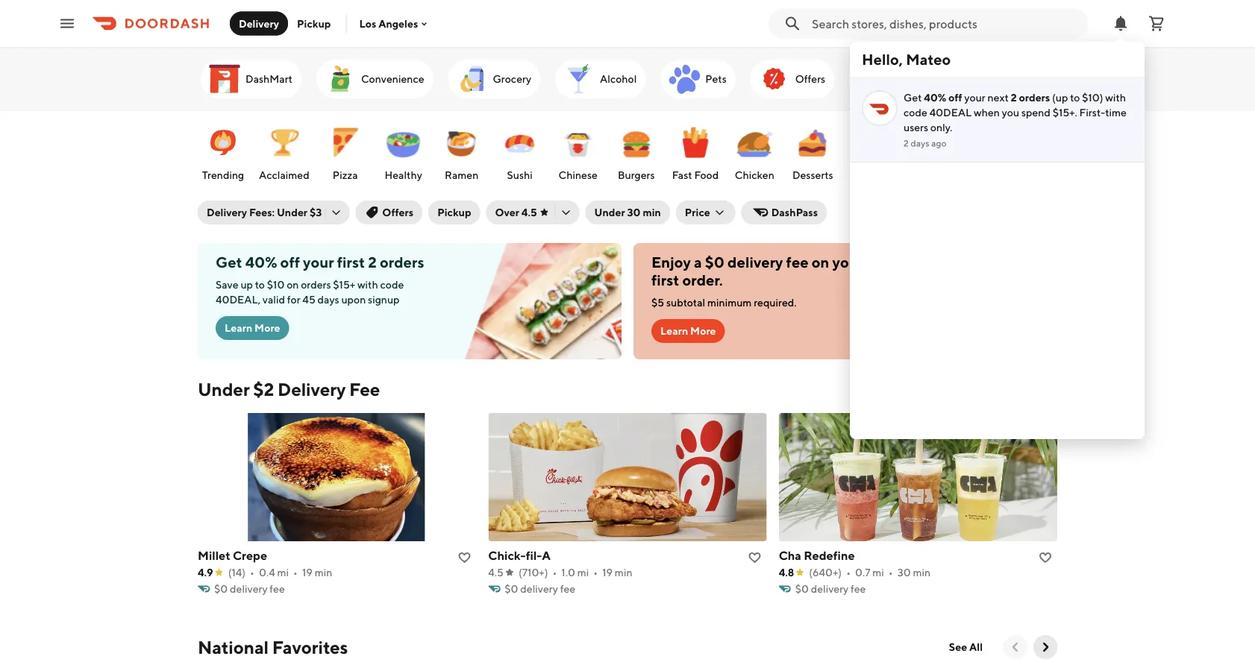 Task type: vqa. For each thing, say whether or not it's contained in the screenshot.
the rightmost '$​0'
yes



Task type: locate. For each thing, give the bounding box(es) containing it.
learn more button down "40deal,"
[[216, 316, 289, 340]]

0 horizontal spatial 4.5
[[488, 567, 504, 579]]

1 vertical spatial off
[[280, 254, 300, 271]]

more down subtotal
[[690, 325, 716, 337]]

1 vertical spatial days
[[318, 294, 339, 306]]

orders
[[1019, 91, 1050, 104], [380, 254, 424, 271], [301, 279, 331, 291]]

with up the upon
[[358, 279, 378, 291]]

$2
[[253, 379, 274, 400]]

0 vertical spatial 30
[[627, 206, 641, 219]]

min right 0.7
[[913, 567, 931, 579]]

• right 1.0
[[594, 567, 598, 579]]

fees:
[[249, 206, 275, 219]]

catering
[[991, 73, 1032, 85]]

learn down subtotal
[[661, 325, 688, 337]]

min for chick-fil-a
[[615, 567, 633, 579]]

1 vertical spatial first
[[652, 272, 680, 289]]

30
[[627, 206, 641, 219], [898, 567, 911, 579]]

fee up required.
[[786, 254, 809, 271]]

min right 1.0
[[615, 567, 633, 579]]

sushi
[[507, 169, 533, 181]]

0 vertical spatial off
[[949, 91, 962, 104]]

0 horizontal spatial with
[[358, 279, 378, 291]]

19 for chick-fil-a
[[602, 567, 613, 579]]

delivery for cha redefine
[[811, 583, 849, 596]]

orders up spend
[[1019, 91, 1050, 104]]

0 vertical spatial to
[[1070, 91, 1080, 104]]

19
[[302, 567, 313, 579], [602, 567, 613, 579]]

food
[[694, 169, 719, 181]]

2 horizontal spatial $​0
[[795, 583, 809, 596]]

fee down 0.7
[[851, 583, 866, 596]]

0 horizontal spatial off
[[280, 254, 300, 271]]

learn more down "40deal,"
[[225, 322, 280, 334]]

1 vertical spatial offers
[[382, 206, 414, 219]]

grocery
[[493, 73, 531, 85]]

on up for
[[287, 279, 299, 291]]

off inside get 40% off your first 2 orders save up to $10 on orders $15+ with code 40deal, valid for 45 days upon signup
[[280, 254, 300, 271]]

to inside get 40% off your first 2 orders save up to $10 on orders $15+ with code 40deal, valid for 45 days upon signup
[[255, 279, 265, 291]]

convenience link
[[316, 60, 433, 99]]

$​0 down chick-
[[505, 583, 518, 596]]

1 horizontal spatial mi
[[577, 567, 589, 579]]

with up time
[[1106, 91, 1126, 104]]

1 vertical spatial orders
[[380, 254, 424, 271]]

40% up 40deal
[[924, 91, 947, 104]]

next button of carousel image right previous button of carousel image
[[1038, 640, 1053, 655]]

valid
[[263, 294, 285, 306]]

to right the (up
[[1070, 91, 1080, 104]]

pickup button down the ramen
[[429, 201, 480, 225]]

code up users
[[904, 106, 928, 119]]

1 vertical spatial to
[[255, 279, 265, 291]]

0 vertical spatial get
[[904, 91, 922, 104]]

0 horizontal spatial orders
[[301, 279, 331, 291]]

1 vertical spatial pickup button
[[429, 201, 480, 225]]

0 vertical spatial delivery
[[239, 17, 279, 29]]

to
[[1070, 91, 1080, 104], [255, 279, 265, 291]]

$15+.
[[1053, 106, 1078, 119]]

desserts
[[793, 169, 833, 181]]

get inside get 40% off your first 2 orders save up to $10 on orders $15+ with code 40deal, valid for 45 days upon signup
[[216, 254, 242, 271]]

6 • from the left
[[889, 567, 893, 579]]

min for cha redefine
[[913, 567, 931, 579]]

off up $10
[[280, 254, 300, 271]]

up
[[241, 279, 253, 291]]

4 • from the left
[[594, 567, 598, 579]]

1 horizontal spatial 2
[[904, 138, 909, 149]]

0 horizontal spatial code
[[380, 279, 404, 291]]

on down dashpass
[[812, 254, 830, 271]]

1 vertical spatial on
[[287, 279, 299, 291]]

0 vertical spatial offers
[[795, 73, 826, 85]]

$​0 down the millet
[[214, 583, 228, 596]]

national
[[198, 637, 269, 658]]

2 mi from the left
[[577, 567, 589, 579]]

2 horizontal spatial under
[[595, 206, 625, 219]]

1 horizontal spatial 19
[[602, 567, 613, 579]]

chicken
[[735, 169, 775, 181]]

0 horizontal spatial under
[[198, 379, 250, 400]]

learn down "40deal,"
[[225, 322, 252, 334]]

off for first
[[280, 254, 300, 271]]

3 $​0 delivery fee from the left
[[795, 583, 866, 596]]

your
[[965, 91, 986, 104], [303, 254, 334, 271], [833, 254, 864, 271]]

under for under $2 delivery fee
[[198, 379, 250, 400]]

alcohol
[[600, 73, 637, 85]]

45
[[303, 294, 315, 306]]

offers right offers "icon"
[[795, 73, 826, 85]]

delivery down (14)
[[230, 583, 268, 596]]

delivery up dashmart link
[[239, 17, 279, 29]]

1 horizontal spatial $​0
[[505, 583, 518, 596]]

1 horizontal spatial $​0 delivery fee
[[505, 583, 576, 596]]

4.5 inside button
[[522, 206, 537, 219]]

catering image
[[952, 61, 988, 97]]

1 horizontal spatial offers
[[795, 73, 826, 85]]

1 vertical spatial 40%
[[245, 254, 277, 271]]

1 vertical spatial delivery
[[207, 206, 247, 219]]

0 horizontal spatial 19
[[302, 567, 313, 579]]

next button of carousel image up the (up
[[1050, 72, 1065, 87]]

subtotal
[[666, 297, 705, 309]]

30 down burgers
[[627, 206, 641, 219]]

1 mi from the left
[[277, 567, 289, 579]]

orders up signup
[[380, 254, 424, 271]]

under inside under $2 delivery fee link
[[198, 379, 250, 400]]

4.5 down chick-
[[488, 567, 504, 579]]

mi right the 0.4
[[277, 567, 289, 579]]

0 horizontal spatial mi
[[277, 567, 289, 579]]

2 $​0 from the left
[[505, 583, 518, 596]]

fee for chick-fil-a
[[560, 583, 576, 596]]

0 vertical spatial with
[[1106, 91, 1126, 104]]

2 horizontal spatial 2
[[1011, 91, 1017, 104]]

2 vertical spatial 2
[[368, 254, 377, 271]]

code up signup
[[380, 279, 404, 291]]

pickup button
[[288, 12, 340, 35], [429, 201, 480, 225]]

1 horizontal spatial learn more button
[[652, 319, 725, 343]]

enjoy
[[652, 254, 691, 271]]

min right the 0.4
[[315, 567, 332, 579]]

$​0 delivery fee
[[214, 583, 285, 596], [505, 583, 576, 596], [795, 583, 866, 596]]

1 horizontal spatial to
[[1070, 91, 1080, 104]]

crepe
[[233, 549, 267, 563]]

0 horizontal spatial 30
[[627, 206, 641, 219]]

(up to $10) with code 40deal when you spend $15+. first-time users only.
[[904, 91, 1127, 134]]

1 horizontal spatial more
[[690, 325, 716, 337]]

offers down healthy on the left of the page
[[382, 206, 414, 219]]

0 vertical spatial days
[[911, 138, 930, 149]]

0 vertical spatial 40%
[[924, 91, 947, 104]]

(640+)
[[809, 567, 842, 579]]

pets image
[[667, 61, 703, 97]]

Store search: begin typing to search for stores available on DoorDash text field
[[812, 15, 1079, 32]]

grocery image
[[454, 61, 490, 97]]

3 mi from the left
[[873, 567, 884, 579]]

convenience image
[[322, 61, 358, 97]]

1 horizontal spatial 30
[[898, 567, 911, 579]]

1 vertical spatial pickup
[[437, 206, 471, 219]]

with inside (up to $10) with code 40deal when you spend $15+. first-time users only.
[[1106, 91, 1126, 104]]

40% up $10
[[245, 254, 277, 271]]

more down valid
[[255, 322, 280, 334]]

1 horizontal spatial days
[[911, 138, 930, 149]]

mi for cha redefine
[[873, 567, 884, 579]]

only.
[[931, 121, 953, 134]]

mi
[[277, 567, 289, 579], [577, 567, 589, 579], [873, 567, 884, 579]]

2 horizontal spatial orders
[[1019, 91, 1050, 104]]

fil-
[[526, 549, 542, 563]]

more for up
[[255, 322, 280, 334]]

your inside get 40% off your first 2 orders save up to $10 on orders $15+ with code 40deal, valid for 45 days upon signup
[[303, 254, 334, 271]]

2
[[1011, 91, 1017, 104], [904, 138, 909, 149], [368, 254, 377, 271]]

trending
[[202, 169, 244, 181]]

• left 1.0
[[553, 567, 557, 579]]

signup
[[368, 294, 400, 306]]

0 horizontal spatial on
[[287, 279, 299, 291]]

1 horizontal spatial with
[[1106, 91, 1126, 104]]

0 horizontal spatial 40%
[[245, 254, 277, 271]]

1 vertical spatial with
[[358, 279, 378, 291]]

0 horizontal spatial learn
[[225, 322, 252, 334]]

0 horizontal spatial pickup button
[[288, 12, 340, 35]]

under left $2
[[198, 379, 250, 400]]

0 horizontal spatial 2
[[368, 254, 377, 271]]

1 horizontal spatial code
[[904, 106, 928, 119]]

4.5 right over
[[522, 206, 537, 219]]

0 horizontal spatial learn more button
[[216, 316, 289, 340]]

0 horizontal spatial $​0
[[214, 583, 228, 596]]

0 horizontal spatial your
[[303, 254, 334, 271]]

burgers
[[618, 169, 655, 181]]

fee inside enjoy a $0 delivery fee on your first order. $5 subtotal minimum required.
[[786, 254, 809, 271]]

get
[[904, 91, 922, 104], [216, 254, 242, 271]]

delivery for delivery
[[239, 17, 279, 29]]

learn more down subtotal
[[661, 325, 716, 337]]

offers
[[795, 73, 826, 85], [382, 206, 414, 219]]

delivery right $2
[[278, 379, 346, 400]]

first up $15+
[[337, 254, 365, 271]]

2 for first
[[368, 254, 377, 271]]

min down burgers
[[643, 206, 661, 219]]

days right 45
[[318, 294, 339, 306]]

get up save
[[216, 254, 242, 271]]

cha
[[779, 549, 802, 563]]

delivery left fees:
[[207, 206, 247, 219]]

grocery link
[[448, 60, 540, 99]]

on inside enjoy a $0 delivery fee on your first order. $5 subtotal minimum required.
[[812, 254, 830, 271]]

• right 0.7
[[889, 567, 893, 579]]

over 4.5
[[495, 206, 537, 219]]

2 horizontal spatial your
[[965, 91, 986, 104]]

2 19 from the left
[[602, 567, 613, 579]]

under left the $3
[[277, 206, 308, 219]]

first down enjoy
[[652, 272, 680, 289]]

off up 40deal
[[949, 91, 962, 104]]

on inside get 40% off your first 2 orders save up to $10 on orders $15+ with code 40deal, valid for 45 days upon signup
[[287, 279, 299, 291]]

2 $​0 delivery fee from the left
[[505, 583, 576, 596]]

1 horizontal spatial first
[[652, 272, 680, 289]]

get down retail in the right top of the page
[[904, 91, 922, 104]]

for
[[287, 294, 300, 306]]

learn more button down subtotal
[[652, 319, 725, 343]]

$0
[[705, 254, 725, 271]]

1 horizontal spatial under
[[277, 206, 308, 219]]

learn more button
[[216, 316, 289, 340], [652, 319, 725, 343]]

delivery button
[[230, 12, 288, 35]]

1 horizontal spatial on
[[812, 254, 830, 271]]

30 inside under 30 min button
[[627, 206, 641, 219]]

fee down the 0.4
[[270, 583, 285, 596]]

0 horizontal spatial days
[[318, 294, 339, 306]]

learn for save
[[225, 322, 252, 334]]

under down burgers
[[595, 206, 625, 219]]

2 horizontal spatial $​0 delivery fee
[[795, 583, 866, 596]]

• right the 0.4
[[293, 567, 298, 579]]

dashpass button
[[742, 201, 827, 225]]

1 horizontal spatial orders
[[380, 254, 424, 271]]

on
[[812, 254, 830, 271], [287, 279, 299, 291]]

0 horizontal spatial more
[[255, 322, 280, 334]]

$10
[[267, 279, 285, 291]]

under inside under 30 min button
[[595, 206, 625, 219]]

fee
[[349, 379, 380, 400]]

1 $​0 from the left
[[214, 583, 228, 596]]

$​0 delivery fee down (710+)
[[505, 583, 576, 596]]

delivery fees: under $3
[[207, 206, 322, 219]]

chick-
[[488, 549, 526, 563]]

0 vertical spatial on
[[812, 254, 830, 271]]

0 vertical spatial code
[[904, 106, 928, 119]]

$​0 delivery fee down the (640+)
[[795, 583, 866, 596]]

fee for millet crepe
[[270, 583, 285, 596]]

first
[[337, 254, 365, 271], [652, 272, 680, 289]]

1 horizontal spatial learn more
[[661, 325, 716, 337]]

1 vertical spatial code
[[380, 279, 404, 291]]

offers image
[[757, 61, 792, 97]]

next button of carousel image
[[1050, 72, 1065, 87], [1038, 640, 1053, 655]]

order.
[[683, 272, 723, 289]]

1 horizontal spatial off
[[949, 91, 962, 104]]

1 horizontal spatial learn
[[661, 325, 688, 337]]

with
[[1106, 91, 1126, 104], [358, 279, 378, 291]]

pickup left los
[[297, 17, 331, 29]]

$3
[[310, 206, 322, 219]]

• left 0.7
[[846, 567, 851, 579]]

off
[[949, 91, 962, 104], [280, 254, 300, 271]]

learn
[[225, 322, 252, 334], [661, 325, 688, 337]]

$10)
[[1082, 91, 1104, 104]]

0 horizontal spatial get
[[216, 254, 242, 271]]

19 right the 0.4
[[302, 567, 313, 579]]

delivery inside button
[[239, 17, 279, 29]]

your for next
[[965, 91, 986, 104]]

$​0 down cha
[[795, 583, 809, 596]]

delivery
[[728, 254, 783, 271], [230, 583, 268, 596], [520, 583, 558, 596], [811, 583, 849, 596]]

0.7
[[855, 567, 871, 579]]

5 • from the left
[[846, 567, 851, 579]]

learn more button for up
[[216, 316, 289, 340]]

40deal,
[[216, 294, 260, 306]]

code inside get 40% off your first 2 orders save up to $10 on orders $15+ with code 40deal, valid for 45 days upon signup
[[380, 279, 404, 291]]

mi right 1.0
[[577, 567, 589, 579]]

0 vertical spatial pickup
[[297, 17, 331, 29]]

to right up
[[255, 279, 265, 291]]

1 horizontal spatial your
[[833, 254, 864, 271]]

0 horizontal spatial to
[[255, 279, 265, 291]]

fee down 1.0
[[560, 583, 576, 596]]

1 vertical spatial 30
[[898, 567, 911, 579]]

fast
[[672, 169, 692, 181]]

get for next
[[904, 91, 922, 104]]

notification bell image
[[1112, 15, 1130, 32]]

learn more
[[225, 322, 280, 334], [661, 325, 716, 337]]

19 right 1.0
[[602, 567, 613, 579]]

1 horizontal spatial get
[[904, 91, 922, 104]]

orders up 45
[[301, 279, 331, 291]]

2 up signup
[[368, 254, 377, 271]]

pickup button left los
[[288, 12, 340, 35]]

40%
[[924, 91, 947, 104], [245, 254, 277, 271]]

delivery down the (640+)
[[811, 583, 849, 596]]

2 down users
[[904, 138, 909, 149]]

get for first
[[216, 254, 242, 271]]

• left the 0.4
[[250, 567, 255, 579]]

delivery for delivery fees: under $3
[[207, 206, 247, 219]]

mi right 0.7
[[873, 567, 884, 579]]

0 vertical spatial 2
[[1011, 91, 1017, 104]]

min inside button
[[643, 206, 661, 219]]

40% inside get 40% off your first 2 orders save up to $10 on orders $15+ with code 40deal, valid for 45 days upon signup
[[245, 254, 277, 271]]

chick-fil-a
[[488, 549, 551, 563]]

2 inside get 40% off your first 2 orders save up to $10 on orders $15+ with code 40deal, valid for 45 days upon signup
[[368, 254, 377, 271]]

0 horizontal spatial $​0 delivery fee
[[214, 583, 285, 596]]

0 vertical spatial next button of carousel image
[[1050, 72, 1065, 87]]

2 horizontal spatial mi
[[873, 567, 884, 579]]

1 vertical spatial 4.5
[[488, 567, 504, 579]]

0 horizontal spatial first
[[337, 254, 365, 271]]

pickup down the ramen
[[437, 206, 471, 219]]

30 right 0.7
[[898, 567, 911, 579]]

code inside (up to $10) with code 40deal when you spend $15+. first-time users only.
[[904, 106, 928, 119]]

1 19 from the left
[[302, 567, 313, 579]]

delivery for chick-fil-a
[[520, 583, 558, 596]]

chinese
[[559, 169, 598, 181]]

1 horizontal spatial 40%
[[924, 91, 947, 104]]

more
[[255, 322, 280, 334], [690, 325, 716, 337]]

2 up the you
[[1011, 91, 1017, 104]]

days down users
[[911, 138, 930, 149]]

national favorites
[[198, 637, 348, 658]]

0 vertical spatial pickup button
[[288, 12, 340, 35]]

1 horizontal spatial pickup
[[437, 206, 471, 219]]

$​0 delivery fee down (14)
[[214, 583, 285, 596]]

0 vertical spatial first
[[337, 254, 365, 271]]

0 vertical spatial orders
[[1019, 91, 1050, 104]]

0 vertical spatial 4.5
[[522, 206, 537, 219]]

1 $​0 delivery fee from the left
[[214, 583, 285, 596]]

first-
[[1080, 106, 1106, 119]]

delivery right $0
[[728, 254, 783, 271]]

0 horizontal spatial offers
[[382, 206, 414, 219]]

3 $​0 from the left
[[795, 583, 809, 596]]

to inside (up to $10) with code 40deal when you spend $15+. first-time users only.
[[1070, 91, 1080, 104]]

19 for millet crepe
[[302, 567, 313, 579]]

alcohol link
[[555, 60, 646, 99]]

price
[[685, 206, 710, 219]]

1 horizontal spatial 4.5
[[522, 206, 537, 219]]

1 vertical spatial get
[[216, 254, 242, 271]]

delivery down (710+)
[[520, 583, 558, 596]]

open menu image
[[58, 15, 76, 32]]

spend
[[1022, 106, 1051, 119]]

days
[[911, 138, 930, 149], [318, 294, 339, 306]]

0 horizontal spatial learn more
[[225, 322, 280, 334]]

required.
[[754, 297, 797, 309]]



Task type: describe. For each thing, give the bounding box(es) containing it.
pets link
[[661, 60, 736, 99]]

catering link
[[946, 60, 1041, 99]]

(up
[[1052, 91, 1068, 104]]

your inside enjoy a $0 delivery fee on your first order. $5 subtotal minimum required.
[[833, 254, 864, 271]]

retail
[[894, 73, 922, 85]]

millet crepe
[[198, 549, 267, 563]]

retail link
[[849, 60, 931, 99]]

hello,
[[862, 51, 903, 68]]

• 1.0 mi • 19 min
[[553, 567, 633, 579]]

$​0 delivery fee for redefine
[[795, 583, 866, 596]]

orders for next
[[1019, 91, 1050, 104]]

with inside get 40% off your first 2 orders save up to $10 on orders $15+ with code 40deal, valid for 45 days upon signup
[[358, 279, 378, 291]]

ago
[[932, 138, 947, 149]]

learn for first
[[661, 325, 688, 337]]

$​0 delivery fee for fil-
[[505, 583, 576, 596]]

2 days ago
[[904, 138, 947, 149]]

acclaimed link
[[256, 117, 313, 186]]

favorites
[[272, 637, 348, 658]]

next
[[988, 91, 1009, 104]]

see all link
[[940, 636, 992, 660]]

under 30 min
[[595, 206, 661, 219]]

1 horizontal spatial pickup button
[[429, 201, 480, 225]]

upon
[[341, 294, 366, 306]]

over
[[495, 206, 519, 219]]

off for next
[[949, 91, 962, 104]]

delivery inside enjoy a $0 delivery fee on your first order. $5 subtotal minimum required.
[[728, 254, 783, 271]]

healthy
[[385, 169, 422, 181]]

under 30 min button
[[586, 201, 670, 225]]

delivery for millet crepe
[[230, 583, 268, 596]]

4.8
[[779, 567, 794, 579]]

fee for cha redefine
[[851, 583, 866, 596]]

2 • from the left
[[293, 567, 298, 579]]

orders for first
[[380, 254, 424, 271]]

convenience
[[361, 73, 424, 85]]

days inside get 40% off your first 2 orders save up to $10 on orders $15+ with code 40deal, valid for 45 days upon signup
[[318, 294, 339, 306]]

$​0 for millet
[[214, 583, 228, 596]]

first inside get 40% off your first 2 orders save up to $10 on orders $15+ with code 40deal, valid for 45 days upon signup
[[337, 254, 365, 271]]

4.9
[[198, 567, 213, 579]]

$​0 for cha
[[795, 583, 809, 596]]

see
[[949, 642, 967, 654]]

previous button of carousel image
[[1008, 640, 1023, 655]]

offers inside button
[[382, 206, 414, 219]]

mateo
[[906, 51, 951, 68]]

3 • from the left
[[553, 567, 557, 579]]

redefine
[[804, 549, 855, 563]]

pets
[[706, 73, 727, 85]]

all
[[970, 642, 983, 654]]

offers button
[[356, 201, 423, 225]]

a
[[694, 254, 702, 271]]

2 for next
[[1011, 91, 1017, 104]]

offers link
[[751, 60, 835, 99]]

retail image
[[855, 61, 891, 97]]

angeles
[[379, 17, 418, 30]]

los angeles button
[[359, 17, 430, 30]]

dashmart
[[246, 73, 293, 85]]

$5
[[652, 297, 664, 309]]

cha redefine
[[779, 549, 855, 563]]

see all
[[949, 642, 983, 654]]

national favorites link
[[198, 636, 348, 660]]

$​0 for chick-
[[505, 583, 518, 596]]

trending link
[[198, 117, 249, 186]]

1 vertical spatial 2
[[904, 138, 909, 149]]

learn more for up
[[225, 322, 280, 334]]

users
[[904, 121, 929, 134]]

alcohol image
[[561, 61, 597, 97]]

learn more for order.
[[661, 325, 716, 337]]

40deal
[[930, 106, 972, 119]]

millet
[[198, 549, 230, 563]]

acclaimed
[[259, 169, 310, 181]]

mi for chick-fil-a
[[577, 567, 589, 579]]

dashpass
[[772, 206, 818, 219]]

a
[[542, 549, 551, 563]]

1 vertical spatial next button of carousel image
[[1038, 640, 1053, 655]]

2 vertical spatial delivery
[[278, 379, 346, 400]]

over 4.5 button
[[486, 201, 580, 225]]

1.0
[[562, 567, 575, 579]]

0 items, open order cart image
[[1148, 15, 1166, 32]]

when
[[974, 106, 1000, 119]]

price button
[[676, 201, 736, 225]]

los angeles
[[359, 17, 418, 30]]

mi for millet crepe
[[277, 567, 289, 579]]

min for millet crepe
[[315, 567, 332, 579]]

2 vertical spatial orders
[[301, 279, 331, 291]]

dashmart image
[[207, 61, 243, 97]]

enjoy a $0 delivery fee on your first order. $5 subtotal minimum required.
[[652, 254, 864, 309]]

more for order.
[[690, 325, 716, 337]]

first inside enjoy a $0 delivery fee on your first order. $5 subtotal minimum required.
[[652, 272, 680, 289]]

learn more button for order.
[[652, 319, 725, 343]]

• 0.4 mi • 19 min
[[250, 567, 332, 579]]

$15+
[[333, 279, 355, 291]]

(710+)
[[519, 567, 548, 579]]

fast food
[[672, 169, 719, 181]]

0 horizontal spatial pickup
[[297, 17, 331, 29]]

ramen
[[445, 169, 479, 181]]

40% for first
[[245, 254, 277, 271]]

you
[[1002, 106, 1020, 119]]

your for first
[[303, 254, 334, 271]]

hello, mateo
[[862, 51, 951, 68]]

pizza
[[333, 169, 358, 181]]

under for under 30 min
[[595, 206, 625, 219]]

(14)
[[228, 567, 246, 579]]

• 0.7 mi • 30 min
[[846, 567, 931, 579]]

minimum
[[708, 297, 752, 309]]

$​0 delivery fee for crepe
[[214, 583, 285, 596]]

1 • from the left
[[250, 567, 255, 579]]

40% for next
[[924, 91, 947, 104]]

under $2 delivery fee link
[[198, 378, 380, 402]]

get 40% off your first 2 orders save up to $10 on orders $15+ with code 40deal, valid for 45 days upon signup
[[216, 254, 424, 306]]



